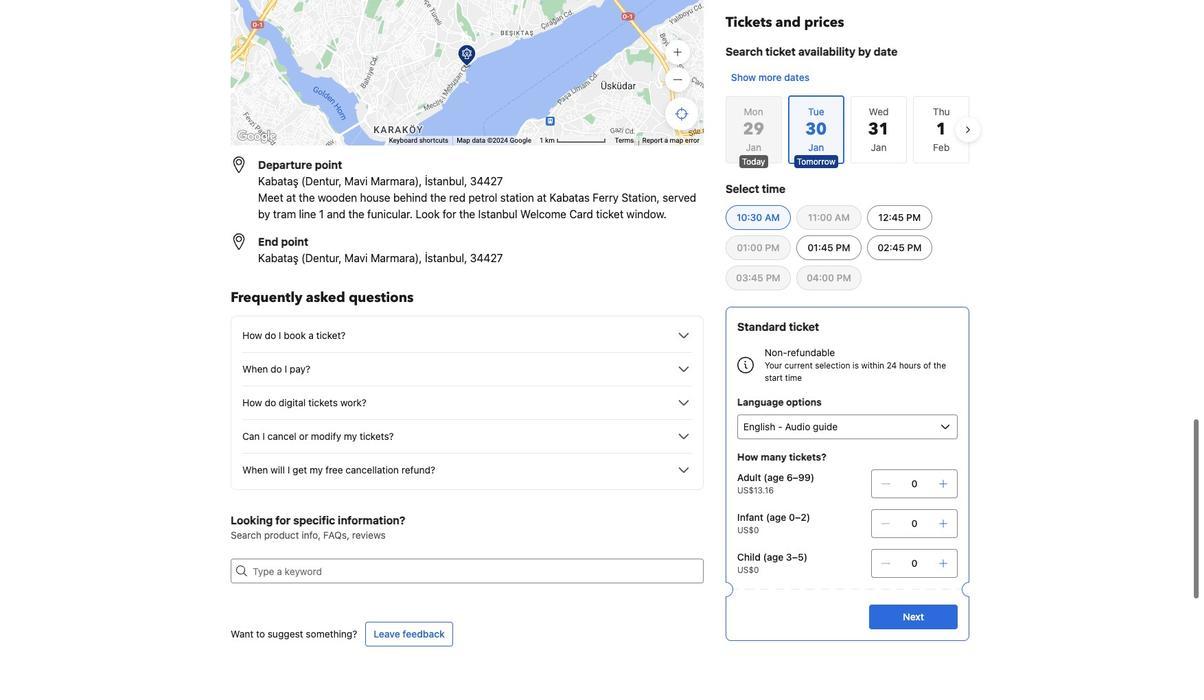 Task type: locate. For each thing, give the bounding box(es) containing it.
looking
[[231, 514, 273, 527]]

how up can
[[242, 397, 262, 409]]

suggest
[[268, 628, 303, 640]]

how do digital tickets work? button
[[242, 395, 692, 411]]

pm right 03:45
[[766, 272, 781, 284]]

point inside the departure point kabataş (dentur, mavi marmara), i̇stanbul, 34427 meet at the wooden house behind the red petrol station at kabatas ferry station, served by tram line 1 and the funicular. look for the istanbul welcome card ticket window.
[[315, 159, 342, 171]]

3 0 from the top
[[912, 558, 918, 569]]

region
[[715, 90, 981, 170]]

2 mavi from the top
[[345, 252, 368, 264]]

when for when will i get my free cancellation refund?
[[242, 464, 268, 476]]

1 i̇stanbul, from the top
[[425, 175, 467, 187]]

ticket?
[[316, 330, 346, 341]]

error
[[685, 137, 700, 144]]

mavi for end
[[345, 252, 368, 264]]

pm right 12:45
[[907, 211, 921, 223]]

(age for 3–5)
[[763, 551, 784, 563]]

infant (age 0–2) us$0
[[737, 512, 810, 536]]

(age down many
[[764, 472, 784, 483]]

faqs,
[[323, 529, 350, 541]]

do for book
[[265, 330, 276, 341]]

0 horizontal spatial by
[[258, 208, 270, 220]]

1 vertical spatial time
[[785, 373, 802, 383]]

search up show
[[726, 45, 763, 58]]

feb
[[933, 141, 950, 153]]

leave feedback
[[374, 628, 445, 640]]

by
[[858, 45, 871, 58], [258, 208, 270, 220]]

2 when from the top
[[242, 464, 268, 476]]

1 inside button
[[540, 137, 544, 144]]

funicular.
[[367, 208, 413, 220]]

2 34427 from the top
[[470, 252, 503, 264]]

04:00
[[807, 272, 834, 284]]

i̇stanbul, inside the departure point kabataş (dentur, mavi marmara), i̇stanbul, 34427 meet at the wooden house behind the red petrol station at kabatas ferry station, served by tram line 1 and the funicular. look for the istanbul welcome card ticket window.
[[425, 175, 467, 187]]

34427 inside end point kabataş (dentur, mavi marmara), i̇stanbul, 34427
[[470, 252, 503, 264]]

how for how many tickets?
[[737, 451, 759, 463]]

1 horizontal spatial my
[[344, 431, 357, 442]]

i right will
[[288, 464, 290, 476]]

2 0 from the top
[[912, 518, 918, 529]]

kabataş inside the departure point kabataş (dentur, mavi marmara), i̇stanbul, 34427 meet at the wooden house behind the red petrol station at kabatas ferry station, served by tram line 1 and the funicular. look for the istanbul welcome card ticket window.
[[258, 175, 299, 187]]

my right the modify
[[344, 431, 357, 442]]

do left digital at the left bottom of page
[[265, 397, 276, 409]]

2 vertical spatial do
[[265, 397, 276, 409]]

to
[[256, 628, 265, 640]]

1 horizontal spatial search
[[726, 45, 763, 58]]

am right 10:30
[[765, 211, 780, 223]]

when left will
[[242, 464, 268, 476]]

ticket for search
[[766, 45, 796, 58]]

tickets? up the 6–99)
[[789, 451, 827, 463]]

frequently asked questions
[[231, 288, 414, 307]]

(dentur, up frequently asked questions
[[301, 252, 342, 264]]

a
[[664, 137, 668, 144], [308, 330, 314, 341]]

departure
[[258, 159, 312, 171]]

show more dates
[[731, 71, 810, 83]]

3–5)
[[786, 551, 808, 563]]

at up welcome
[[537, 192, 547, 204]]

show
[[731, 71, 756, 83]]

0 vertical spatial marmara),
[[371, 175, 422, 187]]

1 horizontal spatial tickets?
[[789, 451, 827, 463]]

(age left 3–5)
[[763, 551, 784, 563]]

2 vertical spatial 0
[[912, 558, 918, 569]]

12:45
[[879, 211, 904, 223]]

and
[[776, 13, 801, 32], [327, 208, 345, 220]]

kabataş inside end point kabataş (dentur, mavi marmara), i̇stanbul, 34427
[[258, 252, 299, 264]]

0 horizontal spatial at
[[286, 192, 296, 204]]

1 horizontal spatial at
[[537, 192, 547, 204]]

12:45 pm
[[879, 211, 921, 223]]

1 vertical spatial and
[[327, 208, 345, 220]]

0 for 6–99)
[[912, 478, 918, 490]]

i for get
[[288, 464, 290, 476]]

pm for 03:45 pm
[[766, 272, 781, 284]]

(age left 0–2)
[[766, 512, 787, 523]]

report a map error link
[[642, 137, 700, 144]]

i inside dropdown button
[[285, 363, 287, 375]]

when inside dropdown button
[[242, 363, 268, 375]]

marmara),
[[371, 175, 422, 187], [371, 252, 422, 264]]

0 vertical spatial when
[[242, 363, 268, 375]]

pm right 01:00
[[765, 242, 780, 253]]

tickets? inside dropdown button
[[360, 431, 394, 442]]

i̇stanbul, for departure point kabataş (dentur, mavi marmara), i̇stanbul, 34427 meet at the wooden house behind the red petrol station at kabatas ferry station, served by tram line 1 and the funicular. look for the istanbul welcome card ticket window.
[[425, 175, 467, 187]]

1 marmara), from the top
[[371, 175, 422, 187]]

departure point kabataş (dentur, mavi marmara), i̇stanbul, 34427 meet at the wooden house behind the red petrol station at kabatas ferry station, served by tram line 1 and the funicular. look for the istanbul welcome card ticket window.
[[258, 159, 696, 220]]

1 horizontal spatial 1
[[540, 137, 544, 144]]

point right end
[[281, 236, 308, 248]]

1 vertical spatial (age
[[766, 512, 787, 523]]

1 km button
[[536, 136, 611, 146]]

(age for 6–99)
[[764, 472, 784, 483]]

1 vertical spatial (dentur,
[[301, 252, 342, 264]]

how up adult
[[737, 451, 759, 463]]

us$0 for infant (age 0–2)
[[737, 525, 759, 536]]

1 vertical spatial 34427
[[470, 252, 503, 264]]

0 horizontal spatial my
[[310, 464, 323, 476]]

options
[[786, 396, 822, 408]]

us$0 inside infant (age 0–2) us$0
[[737, 525, 759, 536]]

want to suggest something?
[[231, 628, 357, 640]]

0 vertical spatial tickets?
[[360, 431, 394, 442]]

mavi inside the departure point kabataş (dentur, mavi marmara), i̇stanbul, 34427 meet at the wooden house behind the red petrol station at kabatas ferry station, served by tram line 1 and the funicular. look for the istanbul welcome card ticket window.
[[345, 175, 368, 187]]

and left prices
[[776, 13, 801, 32]]

0 vertical spatial search
[[726, 45, 763, 58]]

product
[[264, 529, 299, 541]]

1 vertical spatial tickets?
[[789, 451, 827, 463]]

map region
[[231, 0, 704, 146]]

1 right the line
[[319, 208, 324, 220]]

us$0 down child at the right of page
[[737, 565, 759, 575]]

1 vertical spatial how
[[242, 397, 262, 409]]

1 horizontal spatial and
[[776, 13, 801, 32]]

34427 for departure point kabataş (dentur, mavi marmara), i̇stanbul, 34427 meet at the wooden house behind the red petrol station at kabatas ferry station, served by tram line 1 and the funicular. look for the istanbul welcome card ticket window.
[[470, 175, 503, 187]]

1 inside thu 1 feb
[[936, 118, 947, 141]]

1 up the feb
[[936, 118, 947, 141]]

tickets
[[726, 13, 772, 32]]

0 vertical spatial point
[[315, 159, 342, 171]]

1 vertical spatial my
[[310, 464, 323, 476]]

ticket up refundable
[[789, 321, 819, 333]]

availability
[[799, 45, 856, 58]]

1 jan from the left
[[746, 141, 762, 153]]

map
[[457, 137, 470, 144]]

0 horizontal spatial point
[[281, 236, 308, 248]]

petrol
[[469, 192, 498, 204]]

i̇stanbul, for end point kabataş (dentur, mavi marmara), i̇stanbul, 34427
[[425, 252, 467, 264]]

do for pay?
[[271, 363, 282, 375]]

point up wooden
[[315, 159, 342, 171]]

0 vertical spatial 0
[[912, 478, 918, 490]]

mavi inside end point kabataş (dentur, mavi marmara), i̇stanbul, 34427
[[345, 252, 368, 264]]

ticket
[[766, 45, 796, 58], [596, 208, 624, 220], [789, 321, 819, 333]]

point inside end point kabataş (dentur, mavi marmara), i̇stanbul, 34427
[[281, 236, 308, 248]]

i for pay?
[[285, 363, 287, 375]]

0 vertical spatial 34427
[[470, 175, 503, 187]]

current
[[785, 361, 813, 371]]

pm right 02:45
[[907, 242, 922, 253]]

1 vertical spatial when
[[242, 464, 268, 476]]

want
[[231, 628, 254, 640]]

jan up today
[[746, 141, 762, 153]]

1 vertical spatial marmara),
[[371, 252, 422, 264]]

the right of
[[934, 361, 946, 371]]

pm for 02:45 pm
[[907, 242, 922, 253]]

1 0 from the top
[[912, 478, 918, 490]]

1 vertical spatial point
[[281, 236, 308, 248]]

1 horizontal spatial a
[[664, 137, 668, 144]]

0 vertical spatial for
[[443, 208, 456, 220]]

1 vertical spatial a
[[308, 330, 314, 341]]

1 us$0 from the top
[[737, 525, 759, 536]]

my
[[344, 431, 357, 442], [310, 464, 323, 476]]

0 horizontal spatial a
[[308, 330, 314, 341]]

window.
[[627, 208, 667, 220]]

marmara), inside end point kabataş (dentur, mavi marmara), i̇stanbul, 34427
[[371, 252, 422, 264]]

2 kabataş from the top
[[258, 252, 299, 264]]

report a map error
[[642, 137, 700, 144]]

1 34427 from the top
[[470, 175, 503, 187]]

0 vertical spatial us$0
[[737, 525, 759, 536]]

i̇stanbul, down look
[[425, 252, 467, 264]]

by left date
[[858, 45, 871, 58]]

(dentur, inside the departure point kabataş (dentur, mavi marmara), i̇stanbul, 34427 meet at the wooden house behind the red petrol station at kabatas ferry station, served by tram line 1 and the funicular. look for the istanbul welcome card ticket window.
[[301, 175, 342, 187]]

my right get
[[310, 464, 323, 476]]

2 at from the left
[[537, 192, 547, 204]]

0 horizontal spatial 1
[[319, 208, 324, 220]]

2 am from the left
[[835, 211, 850, 223]]

mon 29 jan today
[[742, 106, 765, 167]]

asked
[[306, 288, 345, 307]]

34427 up petrol
[[470, 175, 503, 187]]

for down the red
[[443, 208, 456, 220]]

station,
[[622, 192, 660, 204]]

0 vertical spatial how
[[242, 330, 262, 341]]

at up tram
[[286, 192, 296, 204]]

thu 1 feb
[[933, 106, 950, 153]]

1 am from the left
[[765, 211, 780, 223]]

a inside how do i book a ticket? dropdown button
[[308, 330, 314, 341]]

(dentur, for departure
[[301, 175, 342, 187]]

1 left km
[[540, 137, 544, 144]]

kabataş down departure
[[258, 175, 299, 187]]

1 vertical spatial by
[[258, 208, 270, 220]]

1 km
[[540, 137, 556, 144]]

how for how do digital tickets work?
[[242, 397, 262, 409]]

2 marmara), from the top
[[371, 252, 422, 264]]

0 horizontal spatial am
[[765, 211, 780, 223]]

1 vertical spatial do
[[271, 363, 282, 375]]

pm right the 04:00
[[837, 272, 851, 284]]

pm right the 01:45
[[836, 242, 851, 253]]

jan
[[746, 141, 762, 153], [871, 141, 887, 153]]

1 horizontal spatial point
[[315, 159, 342, 171]]

2 us$0 from the top
[[737, 565, 759, 575]]

when inside dropdown button
[[242, 464, 268, 476]]

0 vertical spatial i̇stanbul,
[[425, 175, 467, 187]]

1 horizontal spatial by
[[858, 45, 871, 58]]

ticket down ferry
[[596, 208, 624, 220]]

2 jan from the left
[[871, 141, 887, 153]]

i left pay?
[[285, 363, 287, 375]]

0 for 3–5)
[[912, 558, 918, 569]]

a left map
[[664, 137, 668, 144]]

2 vertical spatial how
[[737, 451, 759, 463]]

marmara), up behind
[[371, 175, 422, 187]]

0 vertical spatial by
[[858, 45, 871, 58]]

language
[[737, 396, 784, 408]]

1 vertical spatial for
[[275, 514, 291, 527]]

jan down 31
[[871, 141, 887, 153]]

1 vertical spatial us$0
[[737, 565, 759, 575]]

0 horizontal spatial tickets?
[[360, 431, 394, 442]]

jan inside mon 29 jan today
[[746, 141, 762, 153]]

0 vertical spatial (dentur,
[[301, 175, 342, 187]]

time down current
[[785, 373, 802, 383]]

1 horizontal spatial am
[[835, 211, 850, 223]]

the inside 'non-refundable your current selection is within 24 hours of the start time'
[[934, 361, 946, 371]]

keyboard
[[389, 137, 418, 144]]

for up product
[[275, 514, 291, 527]]

(age for 0–2)
[[766, 512, 787, 523]]

marmara), up "questions"
[[371, 252, 422, 264]]

jan inside wed 31 jan
[[871, 141, 887, 153]]

Type a keyword field
[[247, 559, 704, 584]]

when will i get my free cancellation refund?
[[242, 464, 435, 476]]

0 horizontal spatial search
[[231, 529, 262, 541]]

(age
[[764, 472, 784, 483], [766, 512, 787, 523], [763, 551, 784, 563]]

time right select
[[762, 183, 786, 195]]

kabataş down end
[[258, 252, 299, 264]]

34427 down istanbul
[[470, 252, 503, 264]]

for inside looking for specific information? search product info, faqs, reviews
[[275, 514, 291, 527]]

tickets? up cancellation
[[360, 431, 394, 442]]

keyboard shortcuts
[[389, 137, 448, 144]]

am for am
[[835, 211, 850, 223]]

us$0
[[737, 525, 759, 536], [737, 565, 759, 575]]

1 vertical spatial 0
[[912, 518, 918, 529]]

how down frequently
[[242, 330, 262, 341]]

34427 for end point kabataş (dentur, mavi marmara), i̇stanbul, 34427
[[470, 252, 503, 264]]

tickets and prices
[[726, 13, 844, 32]]

us$0 down the infant
[[737, 525, 759, 536]]

marmara), inside the departure point kabataş (dentur, mavi marmara), i̇stanbul, 34427 meet at the wooden house behind the red petrol station at kabatas ferry station, served by tram line 1 and the funicular. look for the istanbul welcome card ticket window.
[[371, 175, 422, 187]]

1 vertical spatial i̇stanbul,
[[425, 252, 467, 264]]

map
[[670, 137, 684, 144]]

cancel
[[268, 431, 297, 442]]

point for departure
[[315, 159, 342, 171]]

2 vertical spatial ticket
[[789, 321, 819, 333]]

1 mavi from the top
[[345, 175, 368, 187]]

(age inside the adult (age 6–99) us$13.16
[[764, 472, 784, 483]]

0 horizontal spatial jan
[[746, 141, 762, 153]]

1 (dentur, from the top
[[301, 175, 342, 187]]

when left pay?
[[242, 363, 268, 375]]

do left pay?
[[271, 363, 282, 375]]

1 vertical spatial kabataş
[[258, 252, 299, 264]]

search down looking on the bottom left of the page
[[231, 529, 262, 541]]

specific
[[293, 514, 335, 527]]

1 vertical spatial search
[[231, 529, 262, 541]]

i left book
[[279, 330, 281, 341]]

(dentur, up wooden
[[301, 175, 342, 187]]

and down wooden
[[327, 208, 345, 220]]

1 kabataş from the top
[[258, 175, 299, 187]]

0 vertical spatial ticket
[[766, 45, 796, 58]]

2 (dentur, from the top
[[301, 252, 342, 264]]

prices
[[804, 13, 844, 32]]

1 at from the left
[[286, 192, 296, 204]]

for inside the departure point kabataş (dentur, mavi marmara), i̇stanbul, 34427 meet at the wooden house behind the red petrol station at kabatas ferry station, served by tram line 1 and the funicular. look for the istanbul welcome card ticket window.
[[443, 208, 456, 220]]

pm for 12:45 pm
[[907, 211, 921, 223]]

i̇stanbul, up the red
[[425, 175, 467, 187]]

34427 inside the departure point kabataş (dentur, mavi marmara), i̇stanbul, 34427 meet at the wooden house behind the red petrol station at kabatas ferry station, served by tram line 1 and the funicular. look for the istanbul welcome card ticket window.
[[470, 175, 503, 187]]

do inside dropdown button
[[271, 363, 282, 375]]

infant
[[737, 512, 764, 523]]

ticket up show more dates
[[766, 45, 796, 58]]

1 vertical spatial ticket
[[596, 208, 624, 220]]

0 vertical spatial time
[[762, 183, 786, 195]]

i for book
[[279, 330, 281, 341]]

at
[[286, 192, 296, 204], [537, 192, 547, 204]]

do left book
[[265, 330, 276, 341]]

i̇stanbul, inside end point kabataş (dentur, mavi marmara), i̇stanbul, 34427
[[425, 252, 467, 264]]

2 horizontal spatial 1
[[936, 118, 947, 141]]

search ticket availability by date
[[726, 45, 898, 58]]

2 i̇stanbul, from the top
[[425, 252, 467, 264]]

mavi
[[345, 175, 368, 187], [345, 252, 368, 264]]

leave
[[374, 628, 400, 640]]

1 horizontal spatial for
[[443, 208, 456, 220]]

point
[[315, 159, 342, 171], [281, 236, 308, 248]]

mavi up wooden
[[345, 175, 368, 187]]

0 vertical spatial and
[[776, 13, 801, 32]]

1 vertical spatial mavi
[[345, 252, 368, 264]]

tickets?
[[360, 431, 394, 442], [789, 451, 827, 463]]

information?
[[338, 514, 405, 527]]

a right book
[[308, 330, 314, 341]]

(dentur, inside end point kabataş (dentur, mavi marmara), i̇stanbul, 34427
[[301, 252, 342, 264]]

by inside the departure point kabataş (dentur, mavi marmara), i̇stanbul, 34427 meet at the wooden house behind the red petrol station at kabatas ferry station, served by tram line 1 and the funicular. look for the istanbul welcome card ticket window.
[[258, 208, 270, 220]]

mavi up "questions"
[[345, 252, 368, 264]]

0 vertical spatial do
[[265, 330, 276, 341]]

2 vertical spatial (age
[[763, 551, 784, 563]]

am right 11:00
[[835, 211, 850, 223]]

(age inside infant (age 0–2) us$0
[[766, 512, 787, 523]]

1 horizontal spatial jan
[[871, 141, 887, 153]]

0 horizontal spatial for
[[275, 514, 291, 527]]

i
[[279, 330, 281, 341], [285, 363, 287, 375], [262, 431, 265, 442], [288, 464, 290, 476]]

istanbul
[[478, 208, 518, 220]]

search inside looking for specific information? search product info, faqs, reviews
[[231, 529, 262, 541]]

0 vertical spatial (age
[[764, 472, 784, 483]]

us$0 inside child (age 3–5) us$0
[[737, 565, 759, 575]]

1 when from the top
[[242, 363, 268, 375]]

by down meet
[[258, 208, 270, 220]]

red
[[449, 192, 466, 204]]

adult (age 6–99) us$13.16
[[737, 472, 815, 496]]

0 vertical spatial mavi
[[345, 175, 368, 187]]

0 horizontal spatial and
[[327, 208, 345, 220]]

(age inside child (age 3–5) us$0
[[763, 551, 784, 563]]

ticket for standard
[[789, 321, 819, 333]]

0 vertical spatial kabataş
[[258, 175, 299, 187]]

24
[[887, 361, 897, 371]]



Task type: vqa. For each thing, say whether or not it's contained in the screenshot.
nearby
no



Task type: describe. For each thing, give the bounding box(es) containing it.
10:30 am
[[737, 211, 780, 223]]

station
[[500, 192, 534, 204]]

01:00
[[737, 242, 763, 253]]

when for when do i pay?
[[242, 363, 268, 375]]

km
[[545, 137, 555, 144]]

jan for 31
[[871, 141, 887, 153]]

can i cancel or modify my tickets?
[[242, 431, 394, 442]]

more
[[759, 71, 782, 83]]

1 inside the departure point kabataş (dentur, mavi marmara), i̇stanbul, 34427 meet at the wooden house behind the red petrol station at kabatas ferry station, served by tram line 1 and the funicular. look for the istanbul welcome card ticket window.
[[319, 208, 324, 220]]

data
[[472, 137, 486, 144]]

terms link
[[615, 137, 634, 144]]

look
[[416, 208, 440, 220]]

pm for 01:45 pm
[[836, 242, 851, 253]]

behind
[[393, 192, 427, 204]]

11:00
[[808, 211, 832, 223]]

03:45 pm
[[736, 272, 781, 284]]

the up the line
[[299, 192, 315, 204]]

marmara), for departure
[[371, 175, 422, 187]]

non-
[[765, 347, 787, 358]]

house
[[360, 192, 390, 204]]

looking for specific information? search product info, faqs, reviews
[[231, 514, 405, 541]]

questions
[[349, 288, 414, 307]]

mon
[[744, 106, 763, 117]]

refundable
[[787, 347, 835, 358]]

line
[[299, 208, 316, 220]]

end
[[258, 236, 278, 248]]

how many tickets?
[[737, 451, 827, 463]]

wooden
[[318, 192, 357, 204]]

the left the red
[[430, 192, 446, 204]]

0 vertical spatial a
[[664, 137, 668, 144]]

work?
[[340, 397, 367, 409]]

6–99)
[[787, 472, 815, 483]]

us$0 for child (age 3–5)
[[737, 565, 759, 575]]

non-refundable your current selection is within 24 hours of the start time
[[765, 347, 946, 383]]

when will i get my free cancellation refund? button
[[242, 462, 692, 479]]

will
[[271, 464, 285, 476]]

frequently
[[231, 288, 303, 307]]

and inside the departure point kabataş (dentur, mavi marmara), i̇stanbul, 34427 meet at the wooden house behind the red petrol station at kabatas ferry station, served by tram line 1 and the funicular. look for the istanbul welcome card ticket window.
[[327, 208, 345, 220]]

of
[[924, 361, 931, 371]]

end point kabataş (dentur, mavi marmara), i̇stanbul, 34427
[[258, 236, 503, 264]]

meet
[[258, 192, 283, 204]]

modify
[[311, 431, 341, 442]]

kabataş for end
[[258, 252, 299, 264]]

©2024
[[487, 137, 508, 144]]

the down house
[[348, 208, 364, 220]]

01:45 pm
[[808, 242, 851, 253]]

can
[[242, 431, 260, 442]]

0 vertical spatial my
[[344, 431, 357, 442]]

book
[[284, 330, 306, 341]]

ticket inside the departure point kabataş (dentur, mavi marmara), i̇stanbul, 34427 meet at the wooden house behind the red petrol station at kabatas ferry station, served by tram line 1 and the funicular. look for the istanbul welcome card ticket window.
[[596, 208, 624, 220]]

many
[[761, 451, 787, 463]]

pm for 04:00 pm
[[837, 272, 851, 284]]

marmara), for end
[[371, 252, 422, 264]]

(dentur, for end
[[301, 252, 342, 264]]

show more dates button
[[726, 65, 815, 90]]

child
[[737, 551, 761, 563]]

keyboard shortcuts button
[[389, 136, 448, 146]]

welcome
[[520, 208, 567, 220]]

when do i pay?
[[242, 363, 310, 375]]

kabataş for departure
[[258, 175, 299, 187]]

tram
[[273, 208, 296, 220]]

or
[[299, 431, 308, 442]]

feedback
[[403, 628, 445, 640]]

digital
[[279, 397, 306, 409]]

10:30
[[737, 211, 762, 223]]

jan for 29
[[746, 141, 762, 153]]

how do digital tickets work?
[[242, 397, 367, 409]]

do for tickets
[[265, 397, 276, 409]]

thu
[[933, 106, 950, 117]]

time inside 'non-refundable your current selection is within 24 hours of the start time'
[[785, 373, 802, 383]]

selection
[[815, 361, 850, 371]]

how for how do i book a ticket?
[[242, 330, 262, 341]]

leave feedback button
[[366, 622, 453, 647]]

0 for 0–2)
[[912, 518, 918, 529]]

free
[[326, 464, 343, 476]]

region containing 29
[[715, 90, 981, 170]]

terms
[[615, 137, 634, 144]]

get
[[293, 464, 307, 476]]

hours
[[899, 361, 921, 371]]

next button
[[870, 605, 958, 630]]

point for end
[[281, 236, 308, 248]]

google image
[[234, 128, 279, 146]]

the down the red
[[459, 208, 475, 220]]

ferry
[[593, 192, 619, 204]]

mavi for departure
[[345, 175, 368, 187]]

standard ticket
[[737, 321, 819, 333]]

map data ©2024 google
[[457, 137, 531, 144]]

03:45
[[736, 272, 763, 284]]

am for time
[[765, 211, 780, 223]]

select time
[[726, 183, 786, 195]]

29
[[743, 118, 764, 141]]

i right can
[[262, 431, 265, 442]]

google
[[510, 137, 531, 144]]

wed
[[869, 106, 889, 117]]

select
[[726, 183, 759, 195]]

cancellation
[[346, 464, 399, 476]]

pm for 01:00 pm
[[765, 242, 780, 253]]

kabatas
[[550, 192, 590, 204]]



